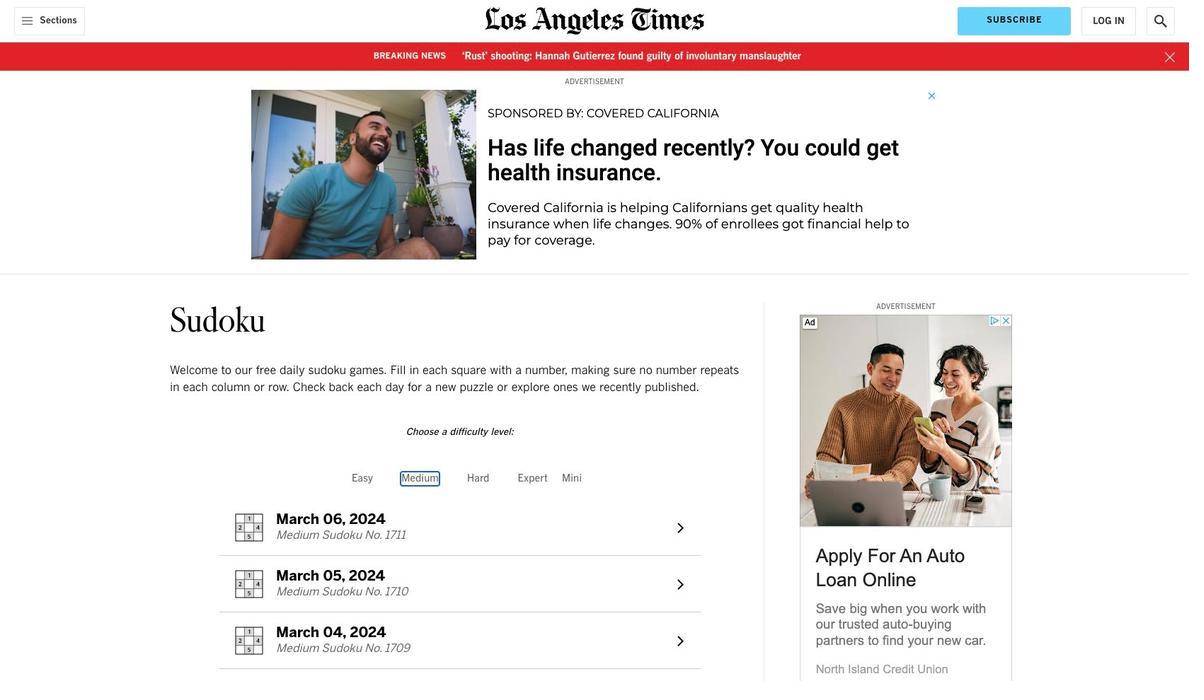 Task type: vqa. For each thing, say whether or not it's contained in the screenshot.
Home Page image
yes



Task type: locate. For each thing, give the bounding box(es) containing it.
advertisement element
[[251, 90, 938, 267], [800, 315, 1012, 682]]

close banner image
[[1165, 52, 1175, 62]]

1 vertical spatial advertisement element
[[800, 315, 1012, 682]]

0 vertical spatial advertisement element
[[251, 90, 938, 267]]



Task type: describe. For each thing, give the bounding box(es) containing it.
home page image
[[485, 7, 704, 35]]



